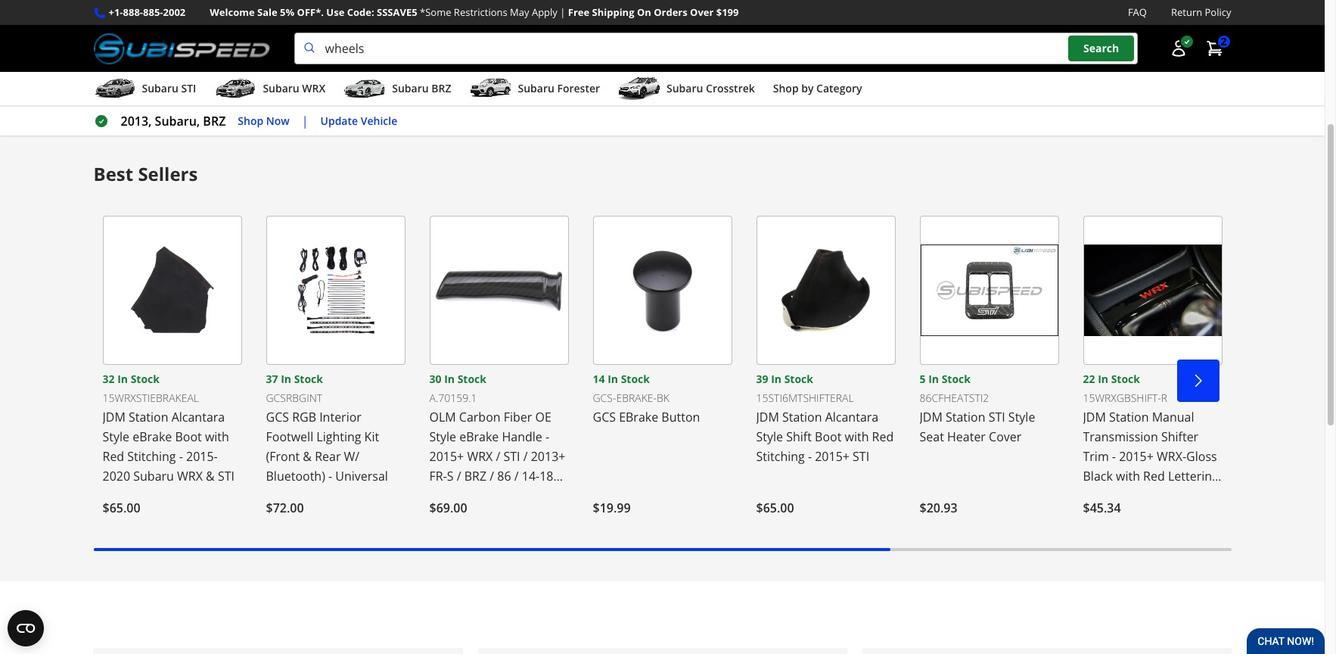 Task type: locate. For each thing, give the bounding box(es) containing it.
stock for ebrake
[[131, 372, 160, 386]]

interior
[[395, 63, 439, 80], [683, 63, 728, 80], [320, 409, 362, 426]]

shop
[[774, 81, 799, 95], [238, 113, 264, 128]]

station up heater
[[946, 409, 986, 426]]

return
[[1172, 5, 1203, 19]]

style inside the 5 in stock 86cfheatsti2 jdm station sti style seat heater cover
[[1009, 409, 1036, 426]]

0 horizontal spatial gcs
[[266, 409, 289, 426]]

in inside 30 in stock a.70159.1 olm carbon fiber oe style ebrake handle - 2015+ wrx / sti / 2013+ fr-s / brz / 86 / 14-18 forester / 13-17 crosstrek
[[444, 372, 455, 386]]

4 jdm from the left
[[1084, 409, 1107, 426]]

in right 39
[[772, 372, 782, 386]]

$45.34
[[1084, 500, 1122, 516]]

0 vertical spatial forester
[[558, 81, 600, 95]]

ebrake down carbon
[[460, 429, 499, 445]]

stock up 15wrxstiebrakeal
[[131, 372, 160, 386]]

/ right the '86'
[[515, 468, 519, 485]]

1 horizontal spatial forester
[[558, 81, 600, 95]]

station
[[129, 409, 168, 426], [783, 409, 823, 426], [946, 409, 986, 426], [1110, 409, 1150, 426]]

- right 'trim'
[[1113, 448, 1117, 465]]

lighting inside 37 in stock gcsrbgint gcs rgb interior footwell lighting kit (front & rear w/ bluetooth) - universal
[[317, 429, 361, 445]]

0 horizontal spatial crosstrek
[[430, 507, 483, 524]]

with right black
[[1117, 468, 1141, 485]]

red up the 2020
[[103, 448, 124, 465]]

1 $65.00 from the left
[[103, 500, 141, 516]]

jdm inside the 5 in stock 86cfheatsti2 jdm station sti style seat heater cover
[[920, 409, 943, 426]]

heater
[[948, 429, 986, 445]]

carbon
[[459, 409, 501, 426]]

wrx up update
[[302, 81, 326, 95]]

style down olm
[[430, 429, 456, 445]]

2 vertical spatial brz
[[465, 468, 487, 485]]

1 station from the left
[[129, 409, 168, 426]]

1 horizontal spatial red
[[873, 429, 894, 445]]

7 stock from the left
[[1112, 372, 1141, 386]]

brz inside 30 in stock a.70159.1 olm carbon fiber oe style ebrake handle - 2015+ wrx / sti / 2013+ fr-s / brz / 86 / 14-18 forester / 13-17 crosstrek
[[465, 468, 487, 485]]

jdm down the 32
[[103, 409, 126, 426]]

2 horizontal spatial with
[[1117, 468, 1141, 485]]

& down the 2015-
[[206, 468, 215, 485]]

1 vertical spatial crosstrek
[[430, 507, 483, 524]]

+1-
[[109, 5, 123, 19]]

wrx down the 2015-
[[177, 468, 203, 485]]

boot inside 32 in stock 15wrxstiebrakeal jdm station alcantara style ebrake boot with red stitching - 2015- 2020 subaru wrx & sti
[[175, 429, 202, 445]]

in inside the 5 in stock 86cfheatsti2 jdm station sti style seat heater cover
[[929, 372, 939, 386]]

2 horizontal spatial brz
[[465, 468, 487, 485]]

1 vertical spatial brz
[[203, 113, 226, 130]]

stitching
[[127, 448, 176, 465], [757, 448, 805, 465]]

subaru inside 'dropdown button'
[[142, 81, 179, 95]]

$20.93
[[920, 500, 958, 516]]

5 stock from the left
[[785, 372, 814, 386]]

1 horizontal spatial ebrake
[[460, 429, 499, 445]]

1 gcs from the left
[[266, 409, 289, 426]]

0 horizontal spatial boot
[[175, 429, 202, 445]]

subaru forester
[[518, 81, 600, 95]]

stock inside 30 in stock a.70159.1 olm carbon fiber oe style ebrake handle - 2015+ wrx / sti / 2013+ fr-s / brz / 86 / 14-18 forester / 13-17 crosstrek
[[458, 372, 487, 386]]

alcantara down 15sti6mtshifteral
[[826, 409, 879, 426]]

subaru down deals
[[518, 81, 555, 95]]

station inside the 5 in stock 86cfheatsti2 jdm station sti style seat heater cover
[[946, 409, 986, 426]]

style
[[1009, 409, 1036, 426], [103, 429, 129, 445], [430, 429, 456, 445], [757, 429, 784, 445]]

1 horizontal spatial &
[[303, 448, 312, 465]]

ebrake down 15wrxstiebrakeal
[[133, 429, 172, 445]]

2 vertical spatial red
[[1144, 468, 1166, 485]]

stock for seat
[[942, 372, 971, 386]]

red for sti
[[873, 429, 894, 445]]

0 vertical spatial crosstrek
[[706, 81, 755, 95]]

faq
[[1129, 5, 1148, 19]]

2015+ down transmission
[[1120, 448, 1154, 465]]

interior for interior package deals
[[395, 63, 439, 80]]

forester down the s
[[430, 488, 477, 504]]

in for jdm station sti style seat heater cover
[[929, 372, 939, 386]]

1 horizontal spatial |
[[560, 5, 566, 19]]

in inside 22 in stock 15wrxgbshift-r jdm station manual transmission shifter trim - 2015+ wrx-gloss black with red lettering - 2015+ wrx
[[1099, 372, 1109, 386]]

0 horizontal spatial &
[[206, 468, 215, 485]]

shifter
[[1162, 429, 1199, 445]]

0 horizontal spatial |
[[302, 113, 309, 130]]

crosstrek
[[706, 81, 755, 95], [430, 507, 483, 524]]

a subaru brz thumbnail image image
[[344, 77, 386, 100]]

& inside 32 in stock 15wrxstiebrakeal jdm station alcantara style ebrake boot with red stitching - 2015- 2020 subaru wrx & sti
[[206, 468, 215, 485]]

station down 15wrxgbshift- at the right
[[1110, 409, 1150, 426]]

5
[[920, 372, 926, 386]]

with inside 39 in stock 15sti6mtshifteral jdm station alcantara style shift boot with red stitching - 2015+ sti
[[845, 429, 869, 445]]

with inside 32 in stock 15wrxstiebrakeal jdm station alcantara style ebrake boot with red stitching - 2015- 2020 subaru wrx & sti
[[205, 429, 229, 445]]

wrx down carbon
[[467, 448, 493, 465]]

in right the 32
[[117, 372, 128, 386]]

subaru right the 2020
[[133, 468, 174, 485]]

subaru up the 'now'
[[263, 81, 300, 95]]

$19.99
[[593, 500, 631, 516]]

wrx
[[302, 81, 326, 95], [467, 448, 493, 465], [177, 468, 203, 485], [1129, 488, 1154, 504]]

red left seat
[[873, 429, 894, 445]]

ebrake
[[133, 429, 172, 445], [460, 429, 499, 445]]

sti
[[181, 81, 196, 95], [989, 409, 1006, 426], [504, 448, 520, 465], [853, 448, 870, 465], [218, 468, 235, 485]]

red inside 32 in stock 15wrxstiebrakeal jdm station alcantara style ebrake boot with red stitching - 2015- 2020 subaru wrx & sti
[[103, 448, 124, 465]]

1 vertical spatial red
[[103, 448, 124, 465]]

style inside 39 in stock 15sti6mtshifteral jdm station alcantara style shift boot with red stitching - 2015+ sti
[[757, 429, 784, 445]]

0 horizontal spatial stitching
[[127, 448, 176, 465]]

lighting inside interior lighting link
[[731, 63, 778, 80]]

search
[[1084, 41, 1120, 56]]

alcantara inside 32 in stock 15wrxstiebrakeal jdm station alcantara style ebrake boot with red stitching - 2015- 2020 subaru wrx & sti
[[172, 409, 225, 426]]

style inside 30 in stock a.70159.1 olm carbon fiber oe style ebrake handle - 2015+ wrx / sti / 2013+ fr-s / brz / 86 / 14-18 forester / 13-17 crosstrek
[[430, 429, 456, 445]]

2 stitching from the left
[[757, 448, 805, 465]]

0 horizontal spatial ebrake
[[133, 429, 172, 445]]

stock for button
[[621, 372, 650, 386]]

2015+ down 15sti6mtshifteral
[[815, 448, 850, 465]]

0 vertical spatial lighting
[[731, 63, 778, 80]]

1 vertical spatial &
[[206, 468, 215, 485]]

crosstrek down interior lighting on the right top
[[706, 81, 755, 95]]

fiber
[[504, 409, 532, 426]]

stitching down shift
[[757, 448, 805, 465]]

13-
[[487, 488, 505, 504]]

in for jdm station alcantara style ebrake boot with red stitching - 2015- 2020 subaru wrx & sti
[[117, 372, 128, 386]]

0 vertical spatial shop
[[774, 81, 799, 95]]

- left the 2015-
[[179, 448, 183, 465]]

1 stock from the left
[[131, 372, 160, 386]]

4 in from the left
[[608, 372, 618, 386]]

crosstrek inside dropdown button
[[706, 81, 755, 95]]

universal
[[336, 468, 388, 485]]

0 horizontal spatial shop
[[238, 113, 264, 128]]

interior up subaru brz
[[395, 63, 439, 80]]

2015+ inside 39 in stock 15sti6mtshifteral jdm station alcantara style shift boot with red stitching - 2015+ sti
[[815, 448, 850, 465]]

steering wheels
[[106, 63, 200, 80]]

subaru up vehicle
[[392, 81, 429, 95]]

with for 2015+
[[845, 429, 869, 445]]

stock inside 32 in stock 15wrxstiebrakeal jdm station alcantara style ebrake boot with red stitching - 2015- 2020 subaru wrx & sti
[[131, 372, 160, 386]]

1 horizontal spatial boot
[[815, 429, 842, 445]]

station down 15sti6mtshifteral
[[783, 409, 823, 426]]

subaru right a subaru crosstrek thumbnail image
[[667, 81, 704, 95]]

deals
[[494, 63, 526, 80]]

boot
[[175, 429, 202, 445], [815, 429, 842, 445]]

1 horizontal spatial shop
[[774, 81, 799, 95]]

2 jdm from the left
[[757, 409, 780, 426]]

in inside 37 in stock gcsrbgint gcs rgb interior footwell lighting kit (front & rear w/ bluetooth) - universal
[[281, 372, 291, 386]]

rgb
[[292, 409, 316, 426]]

1 vertical spatial forester
[[430, 488, 477, 504]]

red inside 39 in stock 15sti6mtshifteral jdm station alcantara style shift boot with red stitching - 2015+ sti
[[873, 429, 894, 445]]

2015+
[[430, 448, 464, 465], [815, 448, 850, 465], [1120, 448, 1154, 465], [1091, 488, 1125, 504]]

bk
[[657, 391, 670, 405]]

transmission
[[1084, 429, 1159, 445]]

86cfheatsti2
[[920, 391, 990, 405]]

sale
[[257, 5, 278, 19]]

0 horizontal spatial $65.00
[[103, 500, 141, 516]]

1 horizontal spatial with
[[845, 429, 869, 445]]

stock inside the 5 in stock 86cfheatsti2 jdm station sti style seat heater cover
[[942, 372, 971, 386]]

red down wrx-
[[1144, 468, 1166, 485]]

wrx inside 30 in stock a.70159.1 olm carbon fiber oe style ebrake handle - 2015+ wrx / sti / 2013+ fr-s / brz / 86 / 14-18 forester / 13-17 crosstrek
[[467, 448, 493, 465]]

6 stock from the left
[[942, 372, 971, 386]]

- down black
[[1084, 488, 1088, 504]]

39 in stock 15sti6mtshifteral jdm station alcantara style shift boot with red stitching - 2015+ sti
[[757, 372, 894, 465]]

2 gcs from the left
[[593, 409, 616, 426]]

update vehicle
[[321, 113, 398, 128]]

now
[[266, 113, 290, 128]]

30
[[430, 372, 442, 386]]

- inside 32 in stock 15wrxstiebrakeal jdm station alcantara style ebrake boot with red stitching - 2015- 2020 subaru wrx & sti
[[179, 448, 183, 465]]

faq link
[[1129, 5, 1148, 21]]

subaru
[[142, 81, 179, 95], [263, 81, 300, 95], [392, 81, 429, 95], [518, 81, 555, 95], [667, 81, 704, 95], [133, 468, 174, 485]]

gcs up footwell
[[266, 409, 289, 426]]

4 station from the left
[[1110, 409, 1150, 426]]

brz right subaru, in the left of the page
[[203, 113, 226, 130]]

free
[[568, 5, 590, 19]]

1 horizontal spatial interior
[[395, 63, 439, 80]]

in right 37
[[281, 372, 291, 386]]

subaru inside dropdown button
[[392, 81, 429, 95]]

*some
[[420, 5, 452, 19]]

shop left by
[[774, 81, 799, 95]]

6 in from the left
[[929, 372, 939, 386]]

interior up subaru crosstrek
[[683, 63, 728, 80]]

in inside 32 in stock 15wrxstiebrakeal jdm station alcantara style ebrake boot with red stitching - 2015- 2020 subaru wrx & sti
[[117, 372, 128, 386]]

sti inside 'dropdown button'
[[181, 81, 196, 95]]

crosstrek inside 30 in stock a.70159.1 olm carbon fiber oe style ebrake handle - 2015+ wrx / sti / 2013+ fr-s / brz / 86 / 14-18 forester / 13-17 crosstrek
[[430, 507, 483, 524]]

- down rear
[[329, 468, 332, 485]]

shop by category button
[[774, 75, 863, 105]]

2 alcantara from the left
[[826, 409, 879, 426]]

$72.00
[[266, 500, 304, 516]]

sti inside 32 in stock 15wrxstiebrakeal jdm station alcantara style ebrake boot with red stitching - 2015- 2020 subaru wrx & sti
[[218, 468, 235, 485]]

2013+
[[531, 448, 566, 465]]

jdm station sti style seat heater cover image
[[920, 216, 1059, 365]]

/
[[496, 448, 501, 465], [524, 448, 528, 465], [457, 468, 461, 485], [490, 468, 494, 485], [515, 468, 519, 485], [480, 488, 484, 504]]

a subaru sti thumbnail image image
[[93, 77, 136, 100]]

1 vertical spatial lighting
[[317, 429, 361, 445]]

station inside 39 in stock 15sti6mtshifteral jdm station alcantara style shift boot with red stitching - 2015+ sti
[[783, 409, 823, 426]]

+1-888-885-2002
[[109, 5, 186, 19]]

1 in from the left
[[117, 372, 128, 386]]

wrx right $45.34
[[1129, 488, 1154, 504]]

jdm inside 32 in stock 15wrxstiebrakeal jdm station alcantara style ebrake boot with red stitching - 2015- 2020 subaru wrx & sti
[[103, 409, 126, 426]]

37
[[266, 372, 278, 386]]

return policy
[[1172, 5, 1232, 19]]

1 alcantara from the left
[[172, 409, 225, 426]]

3 in from the left
[[444, 372, 455, 386]]

jdm
[[103, 409, 126, 426], [757, 409, 780, 426], [920, 409, 943, 426], [1084, 409, 1107, 426]]

gcs down the gcs-
[[593, 409, 616, 426]]

2 boot from the left
[[815, 429, 842, 445]]

jdm up seat
[[920, 409, 943, 426]]

0 horizontal spatial with
[[205, 429, 229, 445]]

subaru wrx button
[[215, 75, 326, 105]]

stock inside 22 in stock 15wrxgbshift-r jdm station manual transmission shifter trim - 2015+ wrx-gloss black with red lettering - 2015+ wrx
[[1112, 372, 1141, 386]]

station inside 32 in stock 15wrxstiebrakeal jdm station alcantara style ebrake boot with red stitching - 2015- 2020 subaru wrx & sti
[[129, 409, 168, 426]]

jdm up transmission
[[1084, 409, 1107, 426]]

2 ebrake from the left
[[460, 429, 499, 445]]

0 horizontal spatial interior
[[320, 409, 362, 426]]

7 in from the left
[[1099, 372, 1109, 386]]

3 jdm from the left
[[920, 409, 943, 426]]

bluetooth)
[[266, 468, 325, 485]]

interior for interior lighting
[[683, 63, 728, 80]]

with
[[205, 429, 229, 445], [845, 429, 869, 445], [1117, 468, 1141, 485]]

interior inside 37 in stock gcsrbgint gcs rgb interior footwell lighting kit (front & rear w/ bluetooth) - universal
[[320, 409, 362, 426]]

0 horizontal spatial red
[[103, 448, 124, 465]]

2 stock from the left
[[294, 372, 323, 386]]

package
[[442, 63, 490, 80]]

0 horizontal spatial lighting
[[317, 429, 361, 445]]

style left shift
[[757, 429, 784, 445]]

jdm down 39
[[757, 409, 780, 426]]

1 stitching from the left
[[127, 448, 176, 465]]

station for seat
[[946, 409, 986, 426]]

boot inside 39 in stock 15sti6mtshifteral jdm station alcantara style shift boot with red stitching - 2015+ sti
[[815, 429, 842, 445]]

(front
[[266, 448, 300, 465]]

stitching for ebrake
[[127, 448, 176, 465]]

stitching up the 2020
[[127, 448, 176, 465]]

| right the 'now'
[[302, 113, 309, 130]]

1 boot from the left
[[175, 429, 202, 445]]

stock up 15sti6mtshifteral
[[785, 372, 814, 386]]

stitching inside 39 in stock 15sti6mtshifteral jdm station alcantara style shift boot with red stitching - 2015+ sti
[[757, 448, 805, 465]]

1 horizontal spatial brz
[[432, 81, 452, 95]]

in right 30
[[444, 372, 455, 386]]

off*.
[[297, 5, 324, 19]]

1 horizontal spatial lighting
[[731, 63, 778, 80]]

2 $65.00 from the left
[[757, 500, 795, 516]]

alcantara inside 39 in stock 15sti6mtshifteral jdm station alcantara style shift boot with red stitching - 2015+ sti
[[826, 409, 879, 426]]

$65.00 down shift
[[757, 500, 795, 516]]

style up cover
[[1009, 409, 1036, 426]]

gcsrbgint
[[266, 391, 323, 405]]

in right 5 on the right bottom of the page
[[929, 372, 939, 386]]

update vehicle button
[[321, 113, 398, 130]]

|
[[560, 5, 566, 19], [302, 113, 309, 130]]

jdm inside 39 in stock 15sti6mtshifteral jdm station alcantara style shift boot with red stitching - 2015+ sti
[[757, 409, 780, 426]]

subaru inside dropdown button
[[667, 81, 704, 95]]

brz
[[432, 81, 452, 95], [203, 113, 226, 130], [465, 468, 487, 485]]

2 in from the left
[[281, 372, 291, 386]]

5%
[[280, 5, 295, 19]]

1 ebrake from the left
[[133, 429, 172, 445]]

3 stock from the left
[[458, 372, 487, 386]]

1 horizontal spatial $65.00
[[757, 500, 795, 516]]

in right 22
[[1099, 372, 1109, 386]]

0 vertical spatial &
[[303, 448, 312, 465]]

| left free
[[560, 5, 566, 19]]

style up the 2020
[[103, 429, 129, 445]]

stock inside 39 in stock 15sti6mtshifteral jdm station alcantara style shift boot with red stitching - 2015+ sti
[[785, 372, 814, 386]]

1 vertical spatial shop
[[238, 113, 264, 128]]

1 horizontal spatial stitching
[[757, 448, 805, 465]]

1 horizontal spatial alcantara
[[826, 409, 879, 426]]

forester
[[558, 81, 600, 95], [430, 488, 477, 504]]

2 horizontal spatial interior
[[683, 63, 728, 80]]

1 jdm from the left
[[103, 409, 126, 426]]

with up the 2015-
[[205, 429, 229, 445]]

885-
[[143, 5, 163, 19]]

style inside 32 in stock 15wrxstiebrakeal jdm station alcantara style ebrake boot with red stitching - 2015- 2020 subaru wrx & sti
[[103, 429, 129, 445]]

brz down the interior package deals
[[432, 81, 452, 95]]

39
[[757, 372, 769, 386]]

red for 2020
[[103, 448, 124, 465]]

3 station from the left
[[946, 409, 986, 426]]

brz right the s
[[465, 468, 487, 485]]

37 in stock gcsrbgint gcs rgb interior footwell lighting kit (front & rear w/ bluetooth) - universal
[[266, 372, 388, 485]]

gcs inside 37 in stock gcsrbgint gcs rgb interior footwell lighting kit (front & rear w/ bluetooth) - universal
[[266, 409, 289, 426]]

on
[[637, 5, 652, 19]]

stock up 15wrxgbshift- at the right
[[1112, 372, 1141, 386]]

$65.00 down the 2020
[[103, 500, 141, 516]]

lighting up rear
[[317, 429, 361, 445]]

shop for shop now
[[238, 113, 264, 128]]

stock up 86cfheatsti2
[[942, 372, 971, 386]]

in inside 39 in stock 15sti6mtshifteral jdm station alcantara style shift boot with red stitching - 2015+ sti
[[772, 372, 782, 386]]

stock inside 14 in stock gcs-ebrake-bk gcs ebrake button
[[621, 372, 650, 386]]

shop left the 'now'
[[238, 113, 264, 128]]

gcs rgb interior footwell lighting kit (front & rear w/ bluetooth) - universal image
[[266, 216, 405, 365]]

alcantara up the 2015-
[[172, 409, 225, 426]]

- down shift
[[808, 448, 812, 465]]

& left rear
[[303, 448, 312, 465]]

shop inside dropdown button
[[774, 81, 799, 95]]

lighting up subaru crosstrek
[[731, 63, 778, 80]]

subaru down steering wheels
[[142, 81, 179, 95]]

stock for lighting
[[294, 372, 323, 386]]

0 horizontal spatial forester
[[430, 488, 477, 504]]

gcs inside 14 in stock gcs-ebrake-bk gcs ebrake button
[[593, 409, 616, 426]]

$199
[[717, 5, 739, 19]]

1 horizontal spatial gcs
[[593, 409, 616, 426]]

2 horizontal spatial red
[[1144, 468, 1166, 485]]

stock up a.70159.1
[[458, 372, 487, 386]]

crosstrek down the s
[[430, 507, 483, 524]]

apply
[[532, 5, 558, 19]]

wrx-
[[1158, 448, 1187, 465]]

interior right rgb
[[320, 409, 362, 426]]

stock up ebrake- at the left bottom of page
[[621, 372, 650, 386]]

stitching inside 32 in stock 15wrxstiebrakeal jdm station alcantara style ebrake boot with red stitching - 2015- 2020 subaru wrx & sti
[[127, 448, 176, 465]]

- up 2013+
[[546, 429, 550, 445]]

stock up gcsrbgint
[[294, 372, 323, 386]]

0 horizontal spatial alcantara
[[172, 409, 225, 426]]

shop for shop by category
[[774, 81, 799, 95]]

jdm for jdm station sti style seat heater cover
[[920, 409, 943, 426]]

0 vertical spatial brz
[[432, 81, 452, 95]]

boot up the 2015-
[[175, 429, 202, 445]]

stock inside 37 in stock gcsrbgint gcs rgb interior footwell lighting kit (front & rear w/ bluetooth) - universal
[[294, 372, 323, 386]]

in inside 14 in stock gcs-ebrake-bk gcs ebrake button
[[608, 372, 618, 386]]

forester left a subaru crosstrek thumbnail image
[[558, 81, 600, 95]]

in right 14
[[608, 372, 618, 386]]

with right shift
[[845, 429, 869, 445]]

4 stock from the left
[[621, 372, 650, 386]]

in for gcs rgb interior footwell lighting kit (front & rear w/ bluetooth) - universal
[[281, 372, 291, 386]]

in for jdm station manual transmission shifter trim - 2015+ wrx-gloss black with red lettering - 2015+ wrx
[[1099, 372, 1109, 386]]

5 in from the left
[[772, 372, 782, 386]]

2 station from the left
[[783, 409, 823, 426]]

/ right the s
[[457, 468, 461, 485]]

jdm station alcantara style ebrake boot with red stitching - 2015-2020 subaru wrx & sti image
[[103, 216, 242, 365]]

2015+ up the s
[[430, 448, 464, 465]]

a subaru forester thumbnail image image
[[470, 77, 512, 100]]

shipping
[[592, 5, 635, 19]]

orders
[[654, 5, 688, 19]]

station down 15wrxstiebrakeal
[[129, 409, 168, 426]]

station inside 22 in stock 15wrxgbshift-r jdm station manual transmission shifter trim - 2015+ wrx-gloss black with red lettering - 2015+ wrx
[[1110, 409, 1150, 426]]

a subaru crosstrek thumbnail image image
[[619, 77, 661, 100]]

a subaru wrx thumbnail image image
[[215, 77, 257, 100]]

0 vertical spatial red
[[873, 429, 894, 445]]

boot right shift
[[815, 429, 842, 445]]

1 horizontal spatial crosstrek
[[706, 81, 755, 95]]

subaru brz
[[392, 81, 452, 95]]

0 horizontal spatial brz
[[203, 113, 226, 130]]



Task type: describe. For each thing, give the bounding box(es) containing it.
wrx inside 22 in stock 15wrxgbshift-r jdm station manual transmission shifter trim - 2015+ wrx-gloss black with red lettering - 2015+ wrx
[[1129, 488, 1154, 504]]

jdm station manual transmission shifter trim - 2015+ wrx-gloss black with red lettering - 2015+ wrx image
[[1084, 216, 1223, 365]]

/ left the 13-
[[480, 488, 484, 504]]

shift
[[787, 429, 812, 445]]

olm carbon fiber oe style ebrake handle - 2015+ wrx / sti / 2013+ fr-s / brz / 86 / 14-18 forester / 13-17 crosstrek image
[[430, 216, 569, 365]]

by
[[802, 81, 814, 95]]

15wrxgbshift-
[[1084, 391, 1162, 405]]

2 button
[[1199, 33, 1232, 64]]

$65.00 for jdm station alcantara style ebrake boot with red stitching - 2015- 2020 subaru wrx & sti
[[103, 500, 141, 516]]

r
[[1162, 391, 1168, 405]]

wrx inside 32 in stock 15wrxstiebrakeal jdm station alcantara style ebrake boot with red stitching - 2015- 2020 subaru wrx & sti
[[177, 468, 203, 485]]

$69.00
[[430, 500, 468, 516]]

2015+ inside 30 in stock a.70159.1 olm carbon fiber oe style ebrake handle - 2015+ wrx / sti / 2013+ fr-s / brz / 86 / 14-18 forester / 13-17 crosstrek
[[430, 448, 464, 465]]

0 vertical spatial |
[[560, 5, 566, 19]]

boot for 2015+
[[815, 429, 842, 445]]

style for jdm station sti style seat heater cover
[[1009, 409, 1036, 426]]

2020
[[103, 468, 130, 485]]

14
[[593, 372, 605, 386]]

wrx inside dropdown button
[[302, 81, 326, 95]]

subaru crosstrek button
[[619, 75, 755, 105]]

subispeed logo image
[[93, 33, 270, 64]]

ebrake-
[[617, 391, 657, 405]]

subaru sti button
[[93, 75, 196, 105]]

restrictions
[[454, 5, 508, 19]]

steering wheels link
[[93, 39, 367, 103]]

1 vertical spatial |
[[302, 113, 309, 130]]

in for gcs ebrake button
[[608, 372, 618, 386]]

*some restrictions may apply | free shipping on orders over $199
[[420, 5, 739, 19]]

olm
[[430, 409, 456, 426]]

shop now
[[238, 113, 290, 128]]

subaru,
[[155, 113, 200, 130]]

2013, subaru, brz
[[121, 113, 226, 130]]

jdm for jdm station alcantara style shift boot with red stitching - 2015+ sti
[[757, 409, 780, 426]]

forester inside 30 in stock a.70159.1 olm carbon fiber oe style ebrake handle - 2015+ wrx / sti / 2013+ fr-s / brz / 86 / 14-18 forester / 13-17 crosstrek
[[430, 488, 477, 504]]

sssave5
[[377, 5, 418, 19]]

jdm station alcantara style shift boot with red stitching - 2015+ sti image
[[757, 216, 896, 365]]

15wrxstiebrakeal
[[103, 391, 199, 405]]

trim
[[1084, 448, 1110, 465]]

subaru forester button
[[470, 75, 600, 105]]

stock for transmission
[[1112, 372, 1141, 386]]

subaru for subaru brz
[[392, 81, 429, 95]]

alcantara for 2015+
[[826, 409, 879, 426]]

subaru inside 32 in stock 15wrxstiebrakeal jdm station alcantara style ebrake boot with red stitching - 2015- 2020 subaru wrx & sti
[[133, 468, 174, 485]]

888-
[[123, 5, 143, 19]]

+1-888-885-2002 link
[[109, 5, 186, 21]]

oe
[[536, 409, 552, 426]]

stock for shift
[[785, 372, 814, 386]]

button image
[[1170, 39, 1188, 58]]

sti inside 30 in stock a.70159.1 olm carbon fiber oe style ebrake handle - 2015+ wrx / sti / 2013+ fr-s / brz / 86 / 14-18 forester / 13-17 crosstrek
[[504, 448, 520, 465]]

ebrake
[[619, 409, 659, 426]]

category
[[817, 81, 863, 95]]

search input field
[[294, 33, 1138, 64]]

17
[[505, 488, 519, 504]]

ebrake inside 30 in stock a.70159.1 olm carbon fiber oe style ebrake handle - 2015+ wrx / sti / 2013+ fr-s / brz / 86 / 14-18 forester / 13-17 crosstrek
[[460, 429, 499, 445]]

kit
[[365, 429, 379, 445]]

code:
[[347, 5, 374, 19]]

2015+ down black
[[1091, 488, 1125, 504]]

in for olm carbon fiber oe style ebrake handle - 2015+ wrx / sti / 2013+ fr-s / brz / 86 / 14-18 forester / 13-17 crosstrek
[[444, 372, 455, 386]]

- inside 37 in stock gcsrbgint gcs rgb interior footwell lighting kit (front & rear w/ bluetooth) - universal
[[329, 468, 332, 485]]

in for jdm station alcantara style shift boot with red stitching - 2015+ sti
[[772, 372, 782, 386]]

subaru for subaru wrx
[[263, 81, 300, 95]]

ebrake inside 32 in stock 15wrxstiebrakeal jdm station alcantara style ebrake boot with red stitching - 2015- 2020 subaru wrx & sti
[[133, 429, 172, 445]]

vehicle
[[361, 113, 398, 128]]

86
[[498, 468, 511, 485]]

welcome
[[210, 5, 255, 19]]

$65.00 for jdm station alcantara style shift boot with red stitching - 2015+ sti
[[757, 500, 795, 516]]

22
[[1084, 372, 1096, 386]]

/ down handle
[[524, 448, 528, 465]]

w/
[[344, 448, 360, 465]]

gcs-
[[593, 391, 617, 405]]

stitching for shift
[[757, 448, 805, 465]]

policy
[[1206, 5, 1232, 19]]

red inside 22 in stock 15wrxgbshift-r jdm station manual transmission shifter trim - 2015+ wrx-gloss black with red lettering - 2015+ wrx
[[1144, 468, 1166, 485]]

subaru for subaru crosstrek
[[667, 81, 704, 95]]

boot for 2015-
[[175, 429, 202, 445]]

a.70159.1
[[430, 391, 477, 405]]

use
[[327, 5, 345, 19]]

2013,
[[121, 113, 152, 130]]

lettering
[[1169, 468, 1219, 485]]

forester inside subaru forester dropdown button
[[558, 81, 600, 95]]

search button
[[1069, 36, 1135, 61]]

& inside 37 in stock gcsrbgint gcs rgb interior footwell lighting kit (front & rear w/ bluetooth) - universal
[[303, 448, 312, 465]]

seat
[[920, 429, 945, 445]]

sellers
[[138, 161, 198, 186]]

jdm for jdm station alcantara style ebrake boot with red stitching - 2015- 2020 subaru wrx & sti
[[103, 409, 126, 426]]

jdm inside 22 in stock 15wrxgbshift-r jdm station manual transmission shifter trim - 2015+ wrx-gloss black with red lettering - 2015+ wrx
[[1084, 409, 1107, 426]]

/ up the '86'
[[496, 448, 501, 465]]

station for ebrake
[[129, 409, 168, 426]]

alcantara for 2015-
[[172, 409, 225, 426]]

best
[[93, 161, 133, 186]]

style for jdm station alcantara style shift boot with red stitching - 2015+ sti
[[757, 429, 784, 445]]

with for 2015-
[[205, 429, 229, 445]]

subaru for subaru sti
[[142, 81, 179, 95]]

with inside 22 in stock 15wrxgbshift-r jdm station manual transmission shifter trim - 2015+ wrx-gloss black with red lettering - 2015+ wrx
[[1117, 468, 1141, 485]]

rear
[[315, 448, 341, 465]]

gcs ebrake button image
[[593, 216, 732, 365]]

- inside 39 in stock 15sti6mtshifteral jdm station alcantara style shift boot with red stitching - 2015+ sti
[[808, 448, 812, 465]]

footwell
[[266, 429, 314, 445]]

30 in stock a.70159.1 olm carbon fiber oe style ebrake handle - 2015+ wrx / sti / 2013+ fr-s / brz / 86 / 14-18 forester / 13-17 crosstrek
[[430, 372, 566, 524]]

22 in stock 15wrxgbshift-r jdm station manual transmission shifter trim - 2015+ wrx-gloss black with red lettering - 2015+ wrx
[[1084, 372, 1219, 504]]

black
[[1084, 468, 1113, 485]]

may
[[510, 5, 530, 19]]

gloss
[[1187, 448, 1218, 465]]

button
[[662, 409, 701, 426]]

stock for style
[[458, 372, 487, 386]]

shop by category
[[774, 81, 863, 95]]

subaru brz button
[[344, 75, 452, 105]]

update
[[321, 113, 358, 128]]

sti inside the 5 in stock 86cfheatsti2 jdm station sti style seat heater cover
[[989, 409, 1006, 426]]

15sti6mtshifteral
[[757, 391, 854, 405]]

interior package deals link
[[382, 39, 655, 103]]

sti inside 39 in stock 15sti6mtshifteral jdm station alcantara style shift boot with red stitching - 2015+ sti
[[853, 448, 870, 465]]

interior package deals
[[395, 63, 526, 80]]

open widget image
[[8, 610, 44, 647]]

shop now link
[[238, 113, 290, 130]]

32
[[103, 372, 115, 386]]

18
[[540, 468, 554, 485]]

fr-
[[430, 468, 447, 485]]

/ left the '86'
[[490, 468, 494, 485]]

14-
[[522, 468, 540, 485]]

welcome sale 5% off*. use code: sssave5
[[210, 5, 418, 19]]

station for shift
[[783, 409, 823, 426]]

subaru crosstrek
[[667, 81, 755, 95]]

- inside 30 in stock a.70159.1 olm carbon fiber oe style ebrake handle - 2015+ wrx / sti / 2013+ fr-s / brz / 86 / 14-18 forester / 13-17 crosstrek
[[546, 429, 550, 445]]

brz inside dropdown button
[[432, 81, 452, 95]]

14 in stock gcs-ebrake-bk gcs ebrake button
[[593, 372, 701, 426]]

style for jdm station alcantara style ebrake boot with red stitching - 2015- 2020 subaru wrx & sti
[[103, 429, 129, 445]]

subaru sti
[[142, 81, 196, 95]]

best sellers
[[93, 161, 198, 186]]

steering
[[106, 63, 155, 80]]

subaru for subaru forester
[[518, 81, 555, 95]]

5 in stock 86cfheatsti2 jdm station sti style seat heater cover
[[920, 372, 1036, 445]]



Task type: vqa. For each thing, say whether or not it's contained in the screenshot.
JDM
yes



